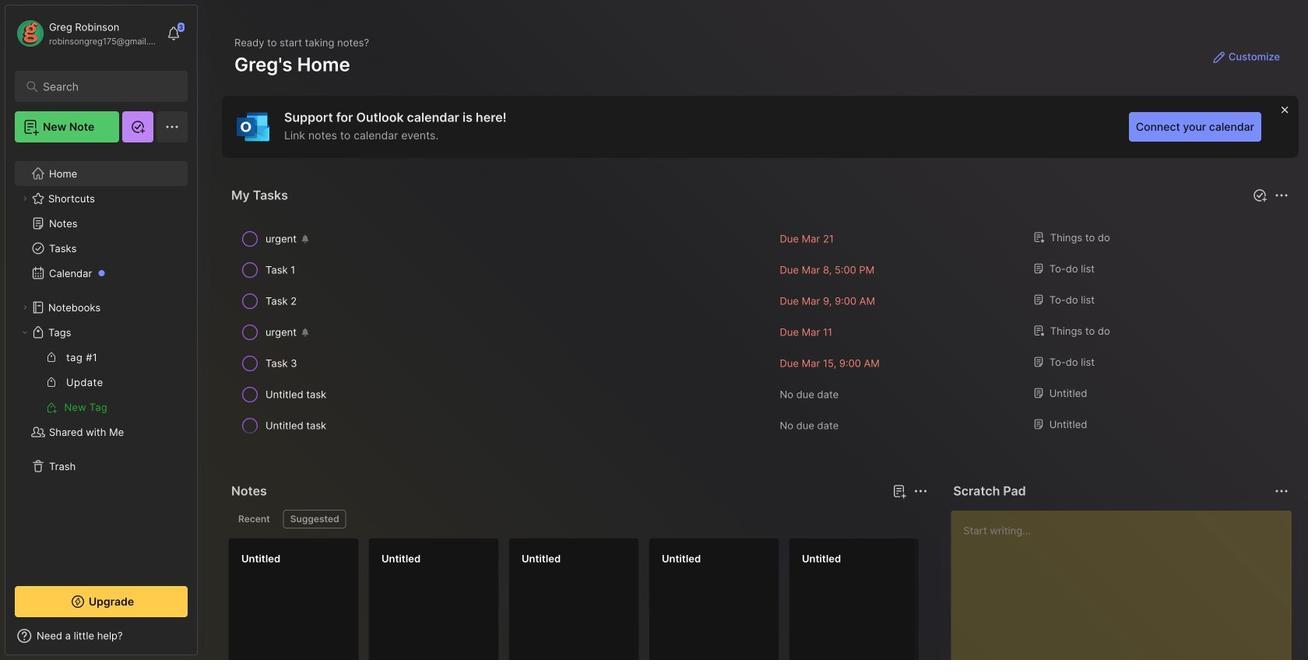 Task type: locate. For each thing, give the bounding box(es) containing it.
Account field
[[15, 18, 159, 49]]

1 row group from the top
[[228, 224, 1293, 442]]

2 tab from the left
[[283, 510, 346, 529]]

1 tab from the left
[[231, 510, 277, 529]]

group
[[15, 345, 187, 420]]

row group
[[228, 224, 1293, 442], [228, 538, 1309, 661]]

more actions image
[[912, 482, 930, 501], [1273, 482, 1292, 501]]

None search field
[[43, 77, 167, 96]]

More actions field
[[1271, 185, 1293, 206], [910, 481, 932, 503], [1271, 481, 1293, 503]]

tab
[[231, 510, 277, 529], [283, 510, 346, 529]]

0 horizontal spatial more actions image
[[912, 482, 930, 501]]

1 horizontal spatial tab
[[283, 510, 346, 529]]

WHAT'S NEW field
[[5, 624, 197, 649]]

0 vertical spatial row group
[[228, 224, 1293, 442]]

Start writing… text field
[[964, 511, 1292, 661]]

click to collapse image
[[197, 632, 208, 651]]

1 more actions image from the left
[[912, 482, 930, 501]]

none search field inside main element
[[43, 77, 167, 96]]

2 row group from the top
[[228, 538, 1309, 661]]

0 horizontal spatial tab
[[231, 510, 277, 529]]

tab list
[[231, 510, 926, 529]]

tree
[[5, 152, 197, 573]]

more actions image
[[1273, 186, 1292, 205]]

expand notebooks image
[[20, 303, 30, 312]]

expand tags image
[[20, 328, 30, 337]]

1 vertical spatial row group
[[228, 538, 1309, 661]]

1 horizontal spatial more actions image
[[1273, 482, 1292, 501]]

main element
[[0, 0, 203, 661]]



Task type: vqa. For each thing, say whether or not it's contained in the screenshot.
the top Klo
no



Task type: describe. For each thing, give the bounding box(es) containing it.
Search text field
[[43, 79, 167, 94]]

new task image
[[1253, 188, 1268, 203]]

2 more actions image from the left
[[1273, 482, 1292, 501]]

group inside main element
[[15, 345, 187, 420]]

tree inside main element
[[5, 152, 197, 573]]



